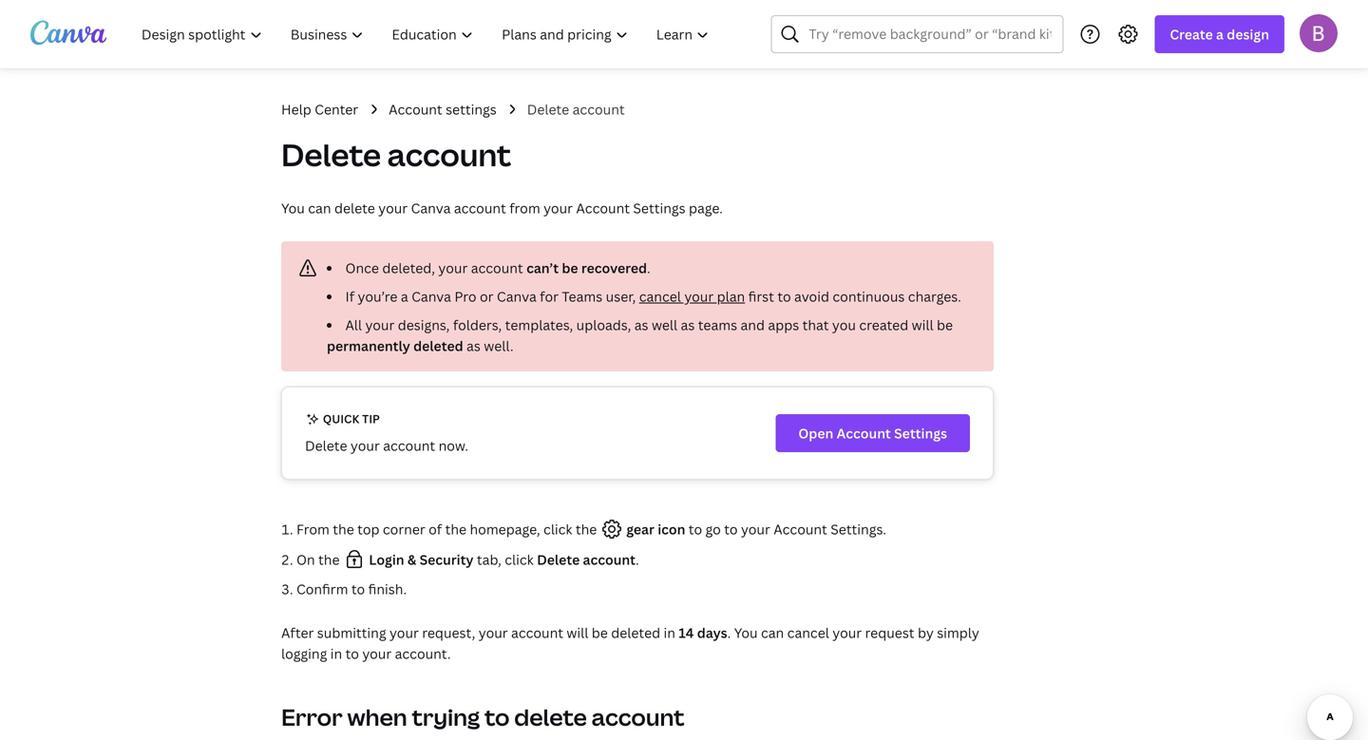 Task type: locate. For each thing, give the bounding box(es) containing it.
page.
[[689, 199, 723, 217]]

2 vertical spatial be
[[592, 624, 608, 642]]

0 horizontal spatial will
[[567, 624, 588, 642]]

cancel
[[639, 287, 681, 305], [787, 624, 829, 642]]

1 vertical spatial can
[[761, 624, 784, 642]]

in left the 14
[[664, 624, 676, 642]]

1 vertical spatial .
[[636, 551, 639, 569]]

in inside . you can cancel your request by simply logging in to your account.
[[330, 645, 342, 663]]

as left well
[[634, 316, 648, 334]]

1 horizontal spatial settings
[[894, 424, 947, 442]]

a right you're
[[401, 287, 408, 305]]

apps
[[768, 316, 799, 334]]

request
[[865, 624, 915, 642]]

deleted down designs,
[[413, 337, 463, 355]]

. right the 14
[[727, 624, 731, 642]]

will
[[912, 316, 934, 334], [567, 624, 588, 642]]

1 vertical spatial cancel
[[787, 624, 829, 642]]

after submitting your request, your account will be deleted in 14 days
[[281, 624, 727, 642]]

your down the submitting on the bottom left of page
[[362, 645, 392, 663]]

will inside all your designs, folders, templates, uploads, as well as teams and apps that you created will be permanently deleted as well.
[[912, 316, 934, 334]]

1 horizontal spatial delete account
[[527, 100, 625, 118]]

be right can't
[[562, 259, 578, 277]]

1 vertical spatial you
[[734, 624, 758, 642]]

delete
[[527, 100, 569, 118], [281, 134, 381, 175], [305, 437, 347, 455], [537, 551, 580, 569]]

settings
[[633, 199, 686, 217], [894, 424, 947, 442]]

2 horizontal spatial be
[[937, 316, 953, 334]]

0 horizontal spatial .
[[636, 551, 639, 569]]

2 horizontal spatial as
[[681, 316, 695, 334]]

1 vertical spatial will
[[567, 624, 588, 642]]

delete down homepage,
[[537, 551, 580, 569]]

delete
[[334, 199, 375, 217], [514, 702, 587, 733]]

can inside . you can cancel your request by simply logging in to your account.
[[761, 624, 784, 642]]

1 vertical spatial a
[[401, 287, 408, 305]]

corner
[[383, 520, 425, 538]]

delete down 'center'
[[281, 134, 381, 175]]

1 vertical spatial in
[[330, 645, 342, 663]]

can't
[[526, 259, 559, 277]]

canva up designs,
[[411, 287, 451, 305]]

1 horizontal spatial can
[[761, 624, 784, 642]]

1 vertical spatial be
[[937, 316, 953, 334]]

0 vertical spatial can
[[308, 199, 331, 217]]

your right request,
[[479, 624, 508, 642]]

cancel left request
[[787, 624, 829, 642]]

be down tab, click delete account .
[[592, 624, 608, 642]]

delete right settings
[[527, 100, 569, 118]]

0 horizontal spatial be
[[562, 259, 578, 277]]

deleted,
[[382, 259, 435, 277]]

0 vertical spatial click
[[544, 520, 572, 538]]

once
[[345, 259, 379, 277]]

your down tip
[[351, 437, 380, 455]]

to
[[777, 287, 791, 305], [689, 520, 702, 538], [724, 520, 738, 538], [351, 580, 365, 598], [345, 645, 359, 663], [485, 702, 510, 733]]

0 vertical spatial will
[[912, 316, 934, 334]]

once deleted, your account can't be recovered .
[[345, 259, 651, 277]]

0 vertical spatial be
[[562, 259, 578, 277]]

top level navigation element
[[129, 15, 725, 53]]

well.
[[484, 337, 514, 355]]

1 horizontal spatial cancel
[[787, 624, 829, 642]]

account settings link
[[389, 99, 497, 120]]

. up if you're a canva pro or canva for teams user, cancel your plan first to avoid continuous charges.
[[647, 259, 651, 277]]

0 vertical spatial .
[[647, 259, 651, 277]]

0 vertical spatial a
[[1216, 25, 1224, 43]]

0 vertical spatial settings
[[633, 199, 686, 217]]

a left design at the top of the page
[[1216, 25, 1224, 43]]

top
[[357, 520, 380, 538]]

a inside dropdown button
[[1216, 25, 1224, 43]]

as right well
[[681, 316, 695, 334]]

be down charges.
[[937, 316, 953, 334]]

cancel up well
[[639, 287, 681, 305]]

account inside delete account link
[[573, 100, 625, 118]]

click right tab,
[[505, 551, 534, 569]]

0 horizontal spatial can
[[308, 199, 331, 217]]

from the top corner of the homepage, click the
[[296, 520, 600, 538]]

1 horizontal spatial will
[[912, 316, 934, 334]]

0 vertical spatial deleted
[[413, 337, 463, 355]]

your up account.
[[390, 624, 419, 642]]

0 vertical spatial delete
[[334, 199, 375, 217]]

quick
[[323, 411, 359, 427]]

1 vertical spatial click
[[505, 551, 534, 569]]

1 horizontal spatial deleted
[[611, 624, 660, 642]]

now.
[[439, 437, 468, 455]]

0 vertical spatial cancel
[[639, 287, 681, 305]]

in
[[664, 624, 676, 642], [330, 645, 342, 663]]

folders,
[[453, 316, 502, 334]]

submitting
[[317, 624, 386, 642]]

bob builder image
[[1300, 14, 1338, 52]]

0 horizontal spatial as
[[467, 337, 481, 355]]

login & security
[[366, 551, 474, 569]]

will down tab, click delete account .
[[567, 624, 588, 642]]

be inside all your designs, folders, templates, uploads, as well as teams and apps that you created will be permanently deleted as well.
[[937, 316, 953, 334]]

all your designs, folders, templates, uploads, as well as teams and apps that you created will be permanently deleted as well.
[[327, 316, 953, 355]]

canva
[[411, 199, 451, 217], [411, 287, 451, 305], [497, 287, 537, 305]]

when
[[347, 702, 407, 733]]

continuous
[[833, 287, 905, 305]]

open account settings
[[798, 424, 947, 442]]

security
[[420, 551, 474, 569]]

1 horizontal spatial a
[[1216, 25, 1224, 43]]

account settings
[[389, 100, 497, 118]]

you're
[[358, 287, 398, 305]]

0 horizontal spatial a
[[401, 287, 408, 305]]

0 horizontal spatial you
[[281, 199, 305, 217]]

0 horizontal spatial cancel
[[639, 287, 681, 305]]

Try "remove background" or "brand kit" search field
[[809, 16, 1051, 52]]

error when trying to delete account
[[281, 702, 685, 733]]

you can delete your canva account from your account settings page.
[[281, 199, 723, 217]]

account left settings
[[389, 100, 442, 118]]

deleted
[[413, 337, 463, 355], [611, 624, 660, 642]]

0 vertical spatial delete account
[[527, 100, 625, 118]]

a
[[1216, 25, 1224, 43], [401, 287, 408, 305]]

from
[[296, 520, 330, 538]]

delete account link
[[527, 99, 625, 120]]

icon
[[658, 520, 685, 538]]

account right open in the bottom of the page
[[837, 424, 891, 442]]

teams
[[698, 316, 737, 334]]

. down gear
[[636, 551, 639, 569]]

. inside . you can cancel your request by simply logging in to your account.
[[727, 624, 731, 642]]

the
[[333, 520, 354, 538], [445, 520, 467, 538], [576, 520, 597, 538], [318, 551, 340, 569]]

1 horizontal spatial .
[[647, 259, 651, 277]]

.
[[647, 259, 651, 277], [636, 551, 639, 569], [727, 624, 731, 642]]

simply
[[937, 624, 979, 642]]

open account settings link
[[776, 414, 970, 452]]

will down charges.
[[912, 316, 934, 334]]

2 vertical spatial .
[[727, 624, 731, 642]]

first
[[748, 287, 774, 305]]

days
[[697, 624, 727, 642]]

to inside . you can cancel your request by simply logging in to your account.
[[345, 645, 359, 663]]

your up permanently in the top left of the page
[[365, 316, 395, 334]]

account
[[389, 100, 442, 118], [576, 199, 630, 217], [837, 424, 891, 442], [774, 520, 827, 538]]

0 horizontal spatial settings
[[633, 199, 686, 217]]

0 horizontal spatial in
[[330, 645, 342, 663]]

your right go
[[741, 520, 770, 538]]

account inside 'open account settings' link
[[837, 424, 891, 442]]

can
[[308, 199, 331, 217], [761, 624, 784, 642]]

after
[[281, 624, 314, 642]]

in for logging
[[330, 645, 342, 663]]

deleted left the 14
[[611, 624, 660, 642]]

1 vertical spatial deleted
[[611, 624, 660, 642]]

1 vertical spatial settings
[[894, 424, 947, 442]]

1 vertical spatial delete account
[[281, 134, 511, 175]]

cancel inside . you can cancel your request by simply logging in to your account.
[[787, 624, 829, 642]]

account up recovered
[[576, 199, 630, 217]]

charges.
[[908, 287, 961, 305]]

as down folders,
[[467, 337, 481, 355]]

the up tab, click delete account .
[[576, 520, 597, 538]]

0 horizontal spatial deleted
[[413, 337, 463, 355]]

1 horizontal spatial delete
[[514, 702, 587, 733]]

of
[[429, 520, 442, 538]]

gear icon to go to your account settings.
[[626, 520, 886, 538]]

click
[[544, 520, 572, 538], [505, 551, 534, 569]]

1 horizontal spatial as
[[634, 316, 648, 334]]

account left settings.
[[774, 520, 827, 538]]

to left go
[[689, 520, 702, 538]]

click up tab, click delete account .
[[544, 520, 572, 538]]

the right of
[[445, 520, 467, 538]]

in down the submitting on the bottom left of page
[[330, 645, 342, 663]]

canva right or
[[497, 287, 537, 305]]

account
[[573, 100, 625, 118], [387, 134, 511, 175], [454, 199, 506, 217], [471, 259, 523, 277], [383, 437, 435, 455], [583, 551, 636, 569], [511, 624, 563, 642], [592, 702, 685, 733]]

be
[[562, 259, 578, 277], [937, 316, 953, 334], [592, 624, 608, 642]]

delete account
[[527, 100, 625, 118], [281, 134, 511, 175]]

for
[[540, 287, 559, 305]]

1 horizontal spatial you
[[734, 624, 758, 642]]

0 horizontal spatial click
[[505, 551, 534, 569]]

that
[[802, 316, 829, 334]]

designs,
[[398, 316, 450, 334]]

1 vertical spatial delete
[[514, 702, 587, 733]]

you
[[281, 199, 305, 217], [734, 624, 758, 642]]

0 vertical spatial in
[[664, 624, 676, 642]]

&
[[408, 551, 416, 569]]

1 horizontal spatial in
[[664, 624, 676, 642]]

to down the submitting on the bottom left of page
[[345, 645, 359, 663]]

2 horizontal spatial .
[[727, 624, 731, 642]]



Task type: vqa. For each thing, say whether or not it's contained in the screenshot.
deleted inside the All your designs, folders, templates, uploads, as well as teams and apps that you created will be permanently deleted as well.
yes



Task type: describe. For each thing, give the bounding box(es) containing it.
if you're a canva pro or canva for teams user, cancel your plan first to avoid continuous charges.
[[345, 287, 961, 305]]

0 horizontal spatial delete
[[334, 199, 375, 217]]

canva up deleted,
[[411, 199, 451, 217]]

confirm
[[296, 580, 348, 598]]

user,
[[606, 287, 636, 305]]

the left the top on the bottom
[[333, 520, 354, 538]]

well
[[652, 316, 678, 334]]

create a design
[[1170, 25, 1269, 43]]

open
[[798, 424, 834, 442]]

delete inside delete account link
[[527, 100, 569, 118]]

settings
[[446, 100, 497, 118]]

avoid
[[794, 287, 829, 305]]

pro
[[455, 287, 477, 305]]

1 horizontal spatial click
[[544, 520, 572, 538]]

uploads,
[[576, 316, 631, 334]]

your up deleted,
[[378, 199, 408, 217]]

to left finish.
[[351, 580, 365, 598]]

request,
[[422, 624, 475, 642]]

help center
[[281, 100, 358, 118]]

and
[[741, 316, 765, 334]]

0 vertical spatial you
[[281, 199, 305, 217]]

deleted inside all your designs, folders, templates, uploads, as well as teams and apps that you created will be permanently deleted as well.
[[413, 337, 463, 355]]

permanently
[[327, 337, 410, 355]]

error
[[281, 702, 343, 733]]

to right go
[[724, 520, 738, 538]]

help center link
[[281, 99, 358, 120]]

to right trying
[[485, 702, 510, 733]]

plan
[[717, 287, 745, 305]]

or
[[480, 287, 494, 305]]

in for deleted
[[664, 624, 676, 642]]

login
[[369, 551, 404, 569]]

created
[[859, 316, 909, 334]]

delete your account now.
[[305, 437, 468, 455]]

homepage,
[[470, 520, 540, 538]]

design
[[1227, 25, 1269, 43]]

you
[[832, 316, 856, 334]]

finish.
[[368, 580, 407, 598]]

recovered
[[581, 259, 647, 277]]

tab, click delete account .
[[474, 551, 639, 569]]

quick tip
[[320, 411, 380, 427]]

0 horizontal spatial delete account
[[281, 134, 511, 175]]

cancel your plan link
[[639, 287, 745, 305]]

on
[[296, 551, 315, 569]]

your inside all your designs, folders, templates, uploads, as well as teams and apps that you created will be permanently deleted as well.
[[365, 316, 395, 334]]

confirm to finish.
[[296, 580, 407, 598]]

1 horizontal spatial be
[[592, 624, 608, 642]]

. you can cancel your request by simply logging in to your account.
[[281, 624, 979, 663]]

help
[[281, 100, 311, 118]]

your left plan
[[684, 287, 714, 305]]

trying
[[412, 702, 480, 733]]

tab,
[[477, 551, 502, 569]]

the right 'on' on the bottom left of the page
[[318, 551, 340, 569]]

by
[[918, 624, 934, 642]]

settings.
[[831, 520, 886, 538]]

center
[[315, 100, 358, 118]]

14
[[679, 624, 694, 642]]

you inside . you can cancel your request by simply logging in to your account.
[[734, 624, 758, 642]]

account.
[[395, 645, 451, 663]]

delete down quick
[[305, 437, 347, 455]]

your left request
[[833, 624, 862, 642]]

on the
[[296, 551, 343, 569]]

teams
[[562, 287, 603, 305]]

gear
[[626, 520, 655, 538]]

account inside account settings link
[[389, 100, 442, 118]]

your right from
[[544, 199, 573, 217]]

create
[[1170, 25, 1213, 43]]

create a design button
[[1155, 15, 1285, 53]]

to right first on the right
[[777, 287, 791, 305]]

your up pro
[[438, 259, 468, 277]]

all
[[345, 316, 362, 334]]

from
[[509, 199, 540, 217]]

tip
[[362, 411, 380, 427]]

go
[[705, 520, 721, 538]]

logging
[[281, 645, 327, 663]]

if
[[345, 287, 354, 305]]

templates,
[[505, 316, 573, 334]]



